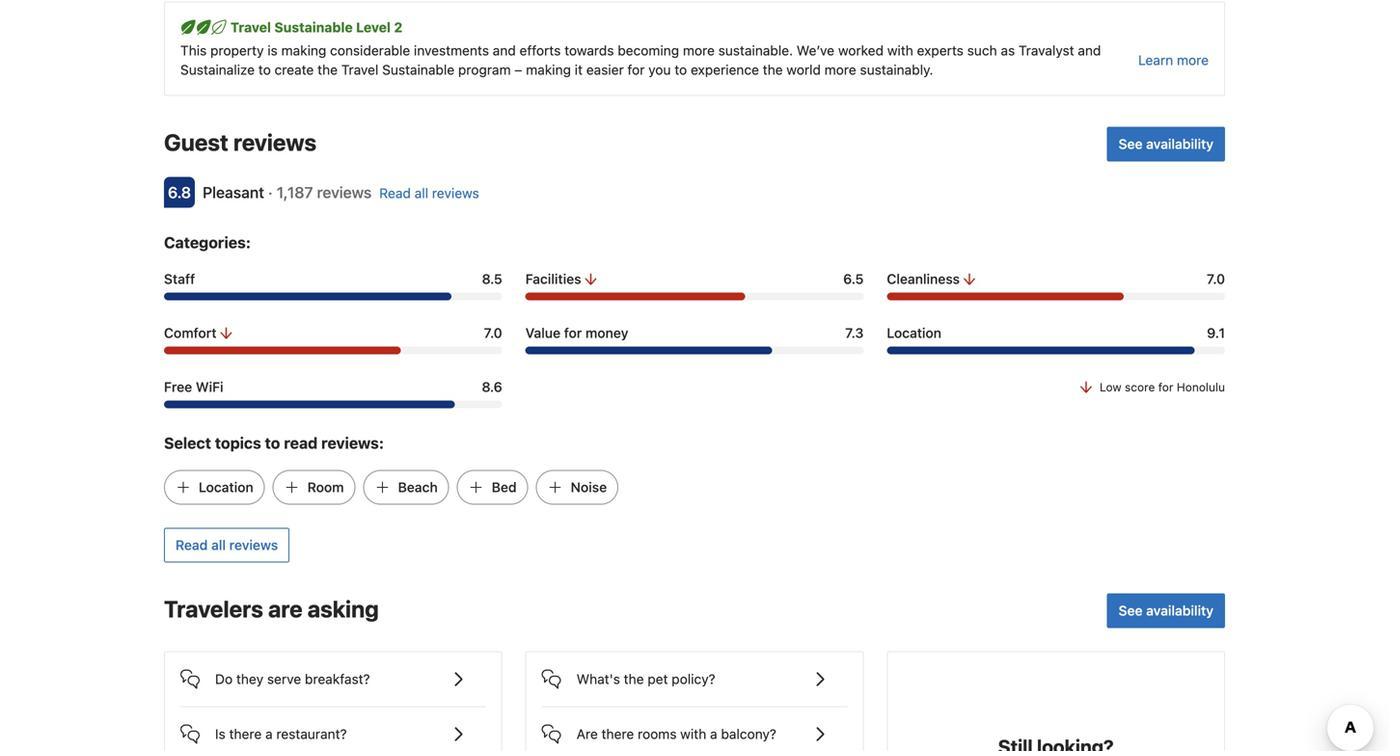 Task type: describe. For each thing, give the bounding box(es) containing it.
reviews:
[[321, 434, 384, 452]]

guest reviews
[[164, 129, 317, 156]]

0 horizontal spatial more
[[683, 42, 715, 58]]

2 a from the left
[[710, 726, 717, 742]]

facilities 6.5 meter
[[525, 293, 864, 300]]

free wifi 8.6 meter
[[164, 401, 502, 408]]

do
[[215, 671, 233, 687]]

becoming
[[618, 42, 679, 58]]

0 vertical spatial sustainable
[[274, 19, 353, 35]]

facilities
[[525, 271, 581, 287]]

cleanliness 7.0 meter
[[887, 293, 1225, 300]]

serve
[[267, 671, 301, 687]]

7.3
[[845, 325, 864, 341]]

2 vertical spatial for
[[1158, 380, 1173, 394]]

the inside the what's the pet policy? button
[[624, 671, 644, 687]]

more inside button
[[1177, 52, 1209, 68]]

as
[[1001, 42, 1015, 58]]

low
[[1100, 380, 1121, 394]]

balcony?
[[721, 726, 776, 742]]

free wifi
[[164, 379, 223, 395]]

1 and from the left
[[493, 42, 516, 58]]

restaurant?
[[276, 726, 347, 742]]

money
[[585, 325, 628, 341]]

this
[[180, 42, 207, 58]]

1 horizontal spatial making
[[526, 62, 571, 78]]

staff
[[164, 271, 195, 287]]

availability for travelers are asking
[[1146, 603, 1213, 619]]

6.8
[[168, 183, 191, 201]]

it
[[575, 62, 583, 78]]

8.5
[[482, 271, 502, 287]]

select
[[164, 434, 211, 452]]

guest
[[164, 129, 228, 156]]

see availability for travelers are asking
[[1119, 603, 1213, 619]]

level
[[356, 19, 391, 35]]

6.5
[[843, 271, 864, 287]]

pet
[[648, 671, 668, 687]]

are there rooms with a balcony?
[[576, 726, 776, 742]]

1 a from the left
[[265, 726, 273, 742]]

·
[[268, 183, 273, 201]]

see availability button for travelers are asking
[[1107, 594, 1225, 628]]

rated pleasant element
[[203, 183, 264, 201]]

read inside button
[[176, 537, 208, 553]]

are
[[576, 726, 598, 742]]

bed
[[492, 479, 517, 495]]

score
[[1125, 380, 1155, 394]]

is there a restaurant? button
[[180, 707, 486, 746]]

is there a restaurant?
[[215, 726, 347, 742]]

to down is
[[258, 62, 271, 78]]

read
[[284, 434, 318, 452]]

learn
[[1138, 52, 1173, 68]]

2 and from the left
[[1078, 42, 1101, 58]]

travalyst
[[1019, 42, 1074, 58]]

7.0 for cleanliness
[[1207, 271, 1225, 287]]

read all reviews button
[[164, 528, 290, 563]]

wifi
[[196, 379, 223, 395]]

staff 8.5 meter
[[164, 293, 502, 300]]

property
[[210, 42, 264, 58]]

topics
[[215, 434, 261, 452]]

rooms
[[638, 726, 677, 742]]

beach
[[398, 479, 438, 495]]

there for is
[[229, 726, 262, 742]]

0 horizontal spatial the
[[317, 62, 338, 78]]

select topics to read reviews:
[[164, 434, 384, 452]]

experts
[[917, 42, 964, 58]]

for inside this property is making considerable investments and efforts towards becoming more sustainable. we've worked with experts such as travalyst and sustainalize to create the travel sustainable program – making it easier for you to experience the world more sustainably.
[[627, 62, 645, 78]]

efforts
[[519, 42, 561, 58]]

guest reviews element
[[164, 127, 1099, 158]]

2
[[394, 19, 402, 35]]

noise
[[571, 479, 607, 495]]

value for money
[[525, 325, 628, 341]]

sustainalize
[[180, 62, 255, 78]]

travel inside this property is making considerable investments and efforts towards becoming more sustainable. we've worked with experts such as travalyst and sustainalize to create the travel sustainable program – making it easier for you to experience the world more sustainably.
[[341, 62, 378, 78]]

there for are
[[601, 726, 634, 742]]

travelers
[[164, 596, 263, 623]]

free
[[164, 379, 192, 395]]

room
[[307, 479, 344, 495]]

value for money 7.3 meter
[[525, 347, 864, 354]]



Task type: vqa. For each thing, say whether or not it's contained in the screenshot.
'Read all reviews' button
yes



Task type: locate. For each thing, give the bounding box(es) containing it.
0 horizontal spatial a
[[265, 726, 273, 742]]

location down cleanliness
[[887, 325, 941, 341]]

0 horizontal spatial read
[[176, 537, 208, 553]]

all inside button
[[211, 537, 226, 553]]

see availability button
[[1107, 127, 1225, 161], [1107, 594, 1225, 628]]

all
[[414, 185, 428, 201], [211, 537, 226, 553]]

1 vertical spatial see
[[1119, 603, 1143, 619]]

1 vertical spatial travel
[[341, 62, 378, 78]]

learn more
[[1138, 52, 1209, 68]]

2 see from the top
[[1119, 603, 1143, 619]]

are
[[268, 596, 303, 623]]

experience
[[691, 62, 759, 78]]

sustainable down investments
[[382, 62, 454, 78]]

1 horizontal spatial more
[[824, 62, 856, 78]]

with up sustainably.
[[887, 42, 913, 58]]

1 vertical spatial read
[[176, 537, 208, 553]]

0 horizontal spatial sustainable
[[274, 19, 353, 35]]

9.1
[[1207, 325, 1225, 341]]

we've
[[797, 42, 834, 58]]

0 vertical spatial for
[[627, 62, 645, 78]]

review categories element
[[164, 231, 251, 254]]

0 vertical spatial location
[[887, 325, 941, 341]]

honolulu
[[1177, 380, 1225, 394]]

1 horizontal spatial with
[[887, 42, 913, 58]]

program
[[458, 62, 511, 78]]

making down the efforts
[[526, 62, 571, 78]]

are there rooms with a balcony? button
[[542, 707, 847, 746]]

1 horizontal spatial for
[[627, 62, 645, 78]]

for right 'value'
[[564, 325, 582, 341]]

and
[[493, 42, 516, 58], [1078, 42, 1101, 58]]

comfort
[[164, 325, 217, 341]]

see availability button for guest reviews
[[1107, 127, 1225, 161]]

and up –
[[493, 42, 516, 58]]

1 vertical spatial availability
[[1146, 603, 1213, 619]]

1 vertical spatial for
[[564, 325, 582, 341]]

8.6
[[482, 379, 502, 395]]

1,187
[[277, 183, 313, 201]]

considerable
[[330, 42, 410, 58]]

do they serve breakfast? button
[[180, 652, 486, 691]]

0 vertical spatial all
[[414, 185, 428, 201]]

create
[[274, 62, 314, 78]]

a
[[265, 726, 273, 742], [710, 726, 717, 742]]

1 horizontal spatial location
[[887, 325, 941, 341]]

for down becoming at the top of the page
[[627, 62, 645, 78]]

sustainably.
[[860, 62, 933, 78]]

1 horizontal spatial and
[[1078, 42, 1101, 58]]

2 horizontal spatial more
[[1177, 52, 1209, 68]]

1 horizontal spatial 7.0
[[1207, 271, 1225, 287]]

1 horizontal spatial all
[[414, 185, 428, 201]]

breakfast?
[[305, 671, 370, 687]]

making
[[281, 42, 326, 58], [526, 62, 571, 78]]

a left the balcony?
[[710, 726, 717, 742]]

travelers are asking
[[164, 596, 379, 623]]

such
[[967, 42, 997, 58]]

0 vertical spatial see availability
[[1119, 136, 1213, 152]]

0 horizontal spatial travel
[[231, 19, 271, 35]]

read all reviews inside button
[[176, 537, 278, 553]]

for right the score
[[1158, 380, 1173, 394]]

0 vertical spatial 7.0
[[1207, 271, 1225, 287]]

is
[[267, 42, 278, 58]]

see
[[1119, 136, 1143, 152], [1119, 603, 1143, 619]]

with inside button
[[680, 726, 706, 742]]

0 horizontal spatial read all reviews
[[176, 537, 278, 553]]

1 horizontal spatial read
[[379, 185, 411, 201]]

7.0 for comfort
[[484, 325, 502, 341]]

1 horizontal spatial there
[[601, 726, 634, 742]]

0 vertical spatial with
[[887, 42, 913, 58]]

for
[[627, 62, 645, 78], [564, 325, 582, 341], [1158, 380, 1173, 394]]

with inside this property is making considerable investments and efforts towards becoming more sustainable. we've worked with experts such as travalyst and sustainalize to create the travel sustainable program – making it easier for you to experience the world more sustainably.
[[887, 42, 913, 58]]

more
[[683, 42, 715, 58], [1177, 52, 1209, 68], [824, 62, 856, 78]]

low score for honolulu
[[1100, 380, 1225, 394]]

there
[[229, 726, 262, 742], [601, 726, 634, 742]]

cleanliness
[[887, 271, 960, 287]]

1 vertical spatial see availability
[[1119, 603, 1213, 619]]

and right 'travalyst'
[[1078, 42, 1101, 58]]

1 vertical spatial see availability button
[[1107, 594, 1225, 628]]

0 horizontal spatial there
[[229, 726, 262, 742]]

1 vertical spatial making
[[526, 62, 571, 78]]

there right are
[[601, 726, 634, 742]]

pleasant
[[203, 183, 264, 201]]

policy?
[[672, 671, 715, 687]]

0 vertical spatial availability
[[1146, 136, 1213, 152]]

1 horizontal spatial sustainable
[[382, 62, 454, 78]]

0 horizontal spatial for
[[564, 325, 582, 341]]

availability for guest reviews
[[1146, 136, 1213, 152]]

more down worked
[[824, 62, 856, 78]]

this property is making considerable investments and efforts towards becoming more sustainable. we've worked with experts such as travalyst and sustainalize to create the travel sustainable program – making it easier for you to experience the world more sustainably.
[[180, 42, 1101, 78]]

0 vertical spatial see
[[1119, 136, 1143, 152]]

1 vertical spatial sustainable
[[382, 62, 454, 78]]

1 see availability button from the top
[[1107, 127, 1225, 161]]

they
[[236, 671, 263, 687]]

location
[[887, 325, 941, 341], [199, 479, 253, 495]]

0 horizontal spatial all
[[211, 537, 226, 553]]

the
[[317, 62, 338, 78], [763, 62, 783, 78], [624, 671, 644, 687]]

2 see availability button from the top
[[1107, 594, 1225, 628]]

the left pet at the left bottom of the page
[[624, 671, 644, 687]]

is
[[215, 726, 225, 742]]

more up experience at the top of the page
[[683, 42, 715, 58]]

with
[[887, 42, 913, 58], [680, 726, 706, 742]]

there right is
[[229, 726, 262, 742]]

1 vertical spatial with
[[680, 726, 706, 742]]

1 vertical spatial location
[[199, 479, 253, 495]]

sustainable
[[274, 19, 353, 35], [382, 62, 454, 78]]

world
[[786, 62, 821, 78]]

see availability for guest reviews
[[1119, 136, 1213, 152]]

investments
[[414, 42, 489, 58]]

0 vertical spatial travel
[[231, 19, 271, 35]]

7.0 up 9.1
[[1207, 271, 1225, 287]]

asking
[[307, 596, 379, 623]]

1 see availability from the top
[[1119, 136, 1213, 152]]

the down the 'sustainable.'
[[763, 62, 783, 78]]

comfort 7.0 meter
[[164, 347, 502, 354]]

you
[[648, 62, 671, 78]]

0 horizontal spatial 7.0
[[484, 325, 502, 341]]

categories:
[[164, 233, 251, 252]]

location 9.1 meter
[[887, 347, 1225, 354]]

1 see from the top
[[1119, 136, 1143, 152]]

0 horizontal spatial and
[[493, 42, 516, 58]]

do they serve breakfast?
[[215, 671, 370, 687]]

1 horizontal spatial travel
[[341, 62, 378, 78]]

making up create
[[281, 42, 326, 58]]

0 vertical spatial see availability button
[[1107, 127, 1225, 161]]

1 availability from the top
[[1146, 136, 1213, 152]]

1 there from the left
[[229, 726, 262, 742]]

read
[[379, 185, 411, 201], [176, 537, 208, 553]]

0 vertical spatial making
[[281, 42, 326, 58]]

2 there from the left
[[601, 726, 634, 742]]

0 vertical spatial read all reviews
[[379, 185, 479, 201]]

1 horizontal spatial the
[[624, 671, 644, 687]]

1 vertical spatial 7.0
[[484, 325, 502, 341]]

travel up property
[[231, 19, 271, 35]]

0 horizontal spatial making
[[281, 42, 326, 58]]

1 vertical spatial all
[[211, 537, 226, 553]]

to left "read"
[[265, 434, 280, 452]]

0 horizontal spatial with
[[680, 726, 706, 742]]

1 horizontal spatial read all reviews
[[379, 185, 479, 201]]

7.0 left 'value'
[[484, 325, 502, 341]]

more right the learn
[[1177, 52, 1209, 68]]

2 horizontal spatial the
[[763, 62, 783, 78]]

1 horizontal spatial a
[[710, 726, 717, 742]]

1 vertical spatial read all reviews
[[176, 537, 278, 553]]

learn more button
[[1138, 51, 1209, 70]]

reviews inside button
[[229, 537, 278, 553]]

travel sustainable level 2
[[231, 19, 402, 35]]

2 horizontal spatial for
[[1158, 380, 1173, 394]]

to right the you
[[675, 62, 687, 78]]

value
[[525, 325, 560, 341]]

worked
[[838, 42, 884, 58]]

7.0
[[1207, 271, 1225, 287], [484, 325, 502, 341]]

a left restaurant? at left bottom
[[265, 726, 273, 742]]

what's
[[576, 671, 620, 687]]

travel down considerable
[[341, 62, 378, 78]]

see for guest reviews
[[1119, 136, 1143, 152]]

what's the pet policy?
[[576, 671, 715, 687]]

to
[[258, 62, 271, 78], [675, 62, 687, 78], [265, 434, 280, 452]]

easier
[[586, 62, 624, 78]]

availability
[[1146, 136, 1213, 152], [1146, 603, 1213, 619]]

read all reviews
[[379, 185, 479, 201], [176, 537, 278, 553]]

location down topics
[[199, 479, 253, 495]]

the right create
[[317, 62, 338, 78]]

0 vertical spatial read
[[379, 185, 411, 201]]

sustainable.
[[718, 42, 793, 58]]

2 see availability from the top
[[1119, 603, 1213, 619]]

see for travelers are asking
[[1119, 603, 1143, 619]]

sustainable inside this property is making considerable investments and efforts towards becoming more sustainable. we've worked with experts such as travalyst and sustainalize to create the travel sustainable program – making it easier for you to experience the world more sustainably.
[[382, 62, 454, 78]]

travel
[[231, 19, 271, 35], [341, 62, 378, 78]]

–
[[514, 62, 522, 78]]

see availability
[[1119, 136, 1213, 152], [1119, 603, 1213, 619]]

2 availability from the top
[[1146, 603, 1213, 619]]

0 horizontal spatial location
[[199, 479, 253, 495]]

with right rooms
[[680, 726, 706, 742]]

pleasant · 1,187 reviews
[[203, 183, 372, 201]]

towards
[[564, 42, 614, 58]]

sustainable up create
[[274, 19, 353, 35]]

scored 6.8 element
[[164, 177, 195, 208]]

what's the pet policy? button
[[542, 652, 847, 691]]



